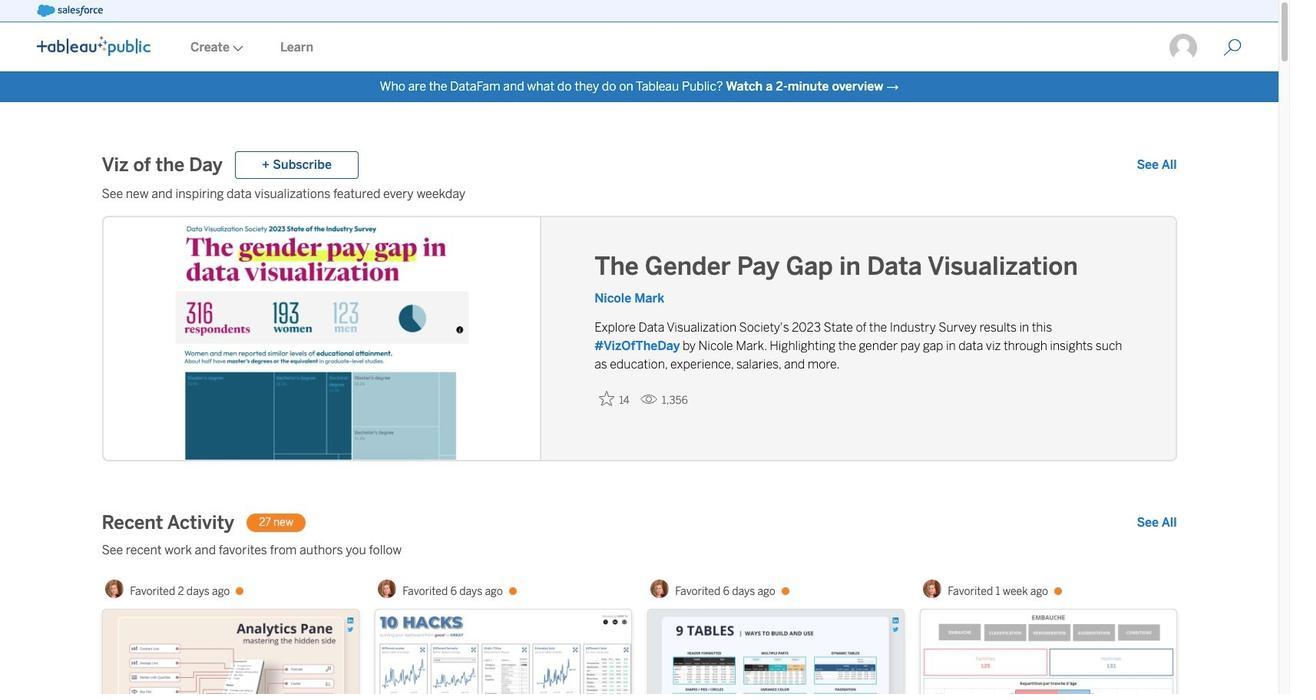 Task type: locate. For each thing, give the bounding box(es) containing it.
workbook thumbnail image
[[103, 610, 358, 694], [375, 610, 631, 694], [648, 610, 904, 694], [920, 610, 1176, 694]]

workbook thumbnail image for second angela drucioc icon from right
[[103, 610, 358, 694]]

see all recent activity element
[[1137, 514, 1177, 532]]

1 workbook thumbnail image from the left
[[103, 610, 358, 694]]

Add Favorite button
[[595, 386, 634, 412]]

2 angela drucioc image from the left
[[378, 580, 396, 598]]

logo image
[[37, 36, 151, 56]]

1 horizontal spatial angela drucioc image
[[378, 580, 396, 598]]

angela drucioc image
[[651, 580, 669, 598], [923, 580, 942, 598]]

2 workbook thumbnail image from the left
[[375, 610, 631, 694]]

angela drucioc image
[[105, 580, 124, 598], [378, 580, 396, 598]]

tableau public viz of the day image
[[103, 217, 542, 463]]

see recent work and favorites from authors you follow element
[[102, 541, 1177, 560]]

1 angela drucioc image from the left
[[105, 580, 124, 598]]

viz of the day heading
[[102, 153, 223, 177]]

0 horizontal spatial angela drucioc image
[[651, 580, 669, 598]]

4 workbook thumbnail image from the left
[[920, 610, 1176, 694]]

see all viz of the day element
[[1137, 156, 1177, 174]]

0 horizontal spatial angela drucioc image
[[105, 580, 124, 598]]

salesforce logo image
[[37, 5, 103, 17]]

3 workbook thumbnail image from the left
[[648, 610, 904, 694]]

add favorite image
[[599, 391, 614, 406]]

1 horizontal spatial angela drucioc image
[[923, 580, 942, 598]]



Task type: describe. For each thing, give the bounding box(es) containing it.
create image
[[230, 45, 243, 51]]

workbook thumbnail image for 1st angela drucioc image from left
[[648, 610, 904, 694]]

see new and inspiring data visualizations featured every weekday element
[[102, 185, 1177, 204]]

tara.schultz image
[[1168, 32, 1199, 63]]

go to search image
[[1205, 38, 1260, 57]]

recent activity heading
[[102, 511, 234, 535]]

workbook thumbnail image for second angela drucioc image
[[920, 610, 1176, 694]]

2 angela drucioc image from the left
[[923, 580, 942, 598]]

1 angela drucioc image from the left
[[651, 580, 669, 598]]

workbook thumbnail image for 2nd angela drucioc icon from left
[[375, 610, 631, 694]]



Task type: vqa. For each thing, say whether or not it's contained in the screenshot.
Salesforce Logo
yes



